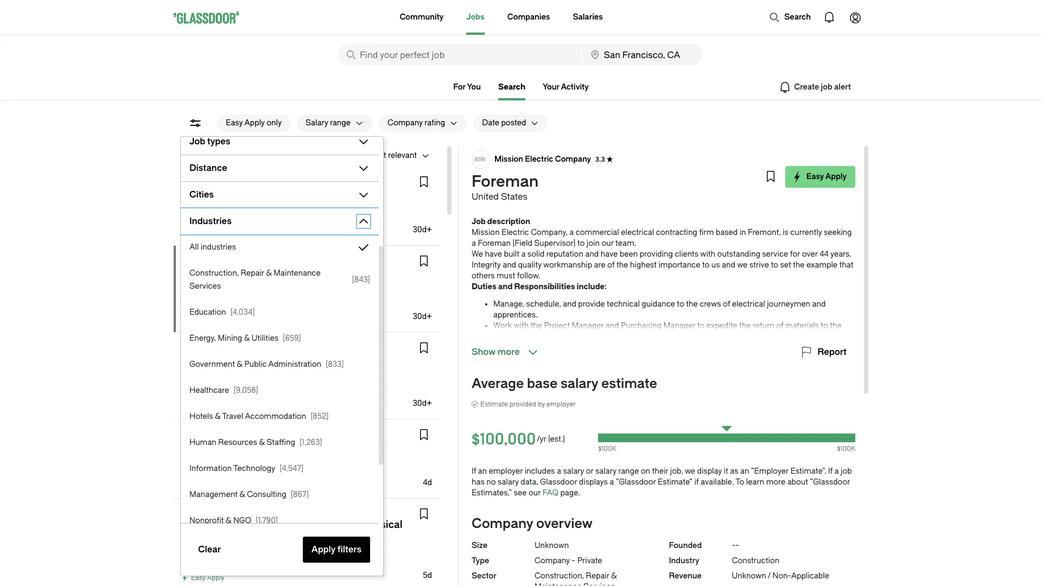 Task type: locate. For each thing, give the bounding box(es) containing it.
the left project
[[531, 322, 543, 331]]

2 vertical spatial services
[[584, 583, 615, 587]]

been
[[620, 250, 638, 259]]

francisco, for homeassist
[[199, 456, 236, 465]]

1 vertical spatial services
[[281, 429, 313, 438]]

san up $90k
[[182, 456, 197, 465]]

firm
[[700, 228, 714, 237]]

0 vertical spatial are
[[594, 261, 606, 270]]

san up $38.00
[[182, 203, 197, 212]]

foreman united states
[[472, 173, 539, 202]]

mining
[[218, 334, 242, 343]]

mission electric company logo image inside jobs list element
[[183, 255, 200, 273]]

0 vertical spatial we
[[738, 261, 748, 270]]

san inside san francisco, ca $38.00 per hour
[[182, 203, 197, 212]]

distance
[[190, 163, 227, 173]]

relevant
[[388, 151, 417, 160]]

to right guidance on the bottom of the page
[[677, 300, 685, 309]]

services down private
[[584, 583, 615, 587]]

est.) down [1,540]
[[316, 562, 331, 571]]

services up education
[[190, 282, 221, 291]]

management
[[190, 490, 238, 500]]

energy,
[[190, 334, 216, 343]]

years.
[[831, 250, 852, 259]]

for
[[791, 250, 801, 259]]

unknown down construction
[[732, 572, 767, 581]]

range left the on
[[619, 467, 639, 476]]

health
[[254, 429, 279, 438], [241, 508, 266, 518]]

for you link
[[454, 83, 481, 92]]

construction, repair & maintenance services
[[190, 269, 321, 291], [535, 572, 617, 587]]

0 horizontal spatial mission electric company logo image
[[183, 255, 200, 273]]

san inside san francisco, ca (employer est.)
[[182, 549, 197, 558]]

francisco, inside san francisco, ca (employer est.)
[[199, 549, 236, 558]]

northern
[[250, 346, 284, 355]]

1 horizontal spatial services
[[281, 429, 313, 438]]

mission up foreman united states
[[495, 155, 524, 164]]

service
[[763, 250, 789, 259]]

company left rating
[[388, 118, 423, 128]]

1 vertical spatial our
[[529, 489, 541, 498]]

to right materials
[[821, 322, 829, 331]]

san inside san francisco, ca $90k (employer est.)
[[182, 456, 197, 465]]

(field
[[513, 239, 533, 248]]

ca for orthocare
[[238, 203, 249, 212]]

united
[[472, 192, 499, 202], [182, 289, 206, 299]]

apply inside united states $100k (employer est.) easy apply
[[207, 316, 225, 323]]

30d+ for mission electric company
[[413, 312, 432, 322]]

health down hotels & travel accommodation [852]
[[254, 429, 279, 438]]

salaries link
[[573, 0, 603, 35]]

san up real
[[182, 549, 197, 558]]

(employer inside san francisco, ca $90k (employer est.)
[[203, 469, 240, 478]]

0 horizontal spatial we
[[685, 467, 696, 476]]

1 horizontal spatial employer
[[547, 401, 576, 408]]

ca up healthcare [9,058]
[[228, 376, 240, 386]]

$100k inside united states $100k (employer est.) easy apply
[[182, 303, 204, 312]]

0 horizontal spatial states
[[208, 289, 231, 299]]

company
[[388, 118, 423, 128], [555, 155, 592, 164], [266, 259, 302, 268], [472, 517, 533, 532], [535, 557, 570, 566]]

with down apprentices.
[[514, 322, 529, 331]]

outstanding
[[718, 250, 761, 259]]

0 horizontal spatial maintenance
[[274, 269, 321, 278]]

ca inside san francisco, ca $90k (employer est.)
[[238, 456, 249, 465]]

ca down resources
[[238, 456, 249, 465]]

0 horizontal spatial if
[[472, 467, 477, 476]]

a down the (field
[[522, 250, 526, 259]]

by
[[538, 401, 545, 408]]

&
[[224, 176, 229, 185], [266, 269, 272, 278], [244, 334, 250, 343], [237, 360, 243, 369], [215, 412, 221, 421], [259, 438, 265, 448], [240, 490, 245, 500], [226, 517, 231, 526], [248, 543, 254, 552], [612, 572, 617, 581]]

(employer inside the burlingame, ca $97k - $107k (employer est.)
[[231, 389, 268, 399]]

0 vertical spatial home
[[230, 429, 252, 438]]

date posted button
[[474, 115, 526, 132]]

est.)
[[245, 303, 260, 312], [270, 389, 285, 399], [242, 469, 257, 478], [316, 562, 331, 571]]

services inside jobs list element
[[281, 429, 313, 438]]

mission down industries
[[205, 259, 234, 268]]

have left been
[[601, 250, 618, 259]]

"glassdoor down the on
[[616, 478, 656, 487]]

0 horizontal spatial repair
[[241, 269, 264, 278]]

and right us
[[722, 261, 736, 270]]

and up materials
[[813, 300, 826, 309]]

company down industries popup button
[[266, 259, 302, 268]]

job inside dropdown button
[[190, 136, 205, 147]]

management & consulting [867]
[[190, 490, 309, 500]]

companies
[[508, 12, 550, 22]]

0 horizontal spatial as
[[535, 332, 544, 342]]

san for homeassist
[[182, 456, 197, 465]]

none field search location
[[583, 44, 703, 66]]

more down "employer
[[767, 478, 786, 487]]

home down travel
[[230, 429, 252, 438]]

company for company overview
[[472, 517, 533, 532]]

francisco, up per
[[199, 203, 236, 212]]

0 vertical spatial 30d+
[[413, 225, 432, 235]]

1 horizontal spatial "glassdoor
[[810, 478, 851, 487]]

foreman up the "description"
[[472, 173, 539, 191]]

unknown for unknown / non-applicable
[[732, 572, 767, 581]]

francisco, inside san francisco, ca $90k (employer est.)
[[199, 456, 236, 465]]

easy inside easy apply only button
[[226, 118, 243, 128]]

2 vertical spatial 30d+
[[413, 399, 432, 408]]

if right the estimate".
[[829, 467, 833, 476]]

mission electric company logo image
[[473, 151, 490, 168], [183, 255, 200, 273]]

salary up 'see'
[[498, 478, 519, 487]]

0 horizontal spatial services
[[190, 282, 221, 291]]

1 horizontal spatial have
[[601, 250, 618, 259]]

francisco, up sports
[[225, 151, 263, 160]]

company rating button
[[379, 115, 445, 132]]

the up report
[[831, 322, 842, 331]]

(employer up the management
[[203, 469, 240, 478]]

Search keyword field
[[338, 44, 581, 66]]

job down provide
[[596, 332, 607, 342]]

fremont,
[[748, 228, 781, 237]]

0 horizontal spatial an
[[478, 467, 487, 476]]

have up integrity
[[485, 250, 502, 259]]

44
[[820, 250, 829, 259]]

francisco, inside san francisco, ca $38.00 per hour
[[199, 203, 236, 212]]

0 horizontal spatial search
[[499, 83, 526, 92]]

education
[[190, 308, 226, 317]]

to left us
[[703, 261, 710, 270]]

foreman up we
[[478, 239, 511, 248]]

1 vertical spatial mission electric company logo image
[[183, 255, 200, 273]]

est.) up accommodation
[[270, 389, 285, 399]]

ca up '[1,106]' on the left bottom of page
[[238, 549, 249, 558]]

1 horizontal spatial as
[[731, 467, 739, 476]]

maintenance inside industries list box
[[274, 269, 321, 278]]

construction, repair & maintenance services down mission electric company
[[190, 269, 321, 291]]

range inside salary range popup button
[[330, 118, 351, 128]]

or
[[586, 467, 594, 476]]

francisco, up estate
[[199, 549, 236, 558]]

provided
[[510, 401, 537, 408]]

of right crews
[[723, 300, 731, 309]]

0 horizontal spatial have
[[485, 250, 502, 259]]

electric up foreman united states
[[525, 155, 554, 164]]

0 vertical spatial electric
[[525, 155, 554, 164]]

we up if
[[685, 467, 696, 476]]

1 manager from the left
[[572, 322, 604, 331]]

0 horizontal spatial construction, repair & maintenance services
[[190, 269, 321, 291]]

range right the salary
[[330, 118, 351, 128]]

1 horizontal spatial search
[[785, 12, 811, 22]]

schedule,
[[527, 300, 561, 309]]

an up 'has'
[[478, 467, 487, 476]]

job
[[190, 136, 205, 147], [472, 217, 486, 226]]

0 horizontal spatial construction,
[[190, 269, 239, 278]]

job up "40,699"
[[190, 136, 205, 147]]

manager down guidance on the bottom of the page
[[664, 322, 696, 331]]

mission inside job description mission electric company, a commercial electrical contracting firm based in fremont, is currently seeking a foreman (field supervisor) to join our team. we have built a solid reputation and have been providing clients with outstanding service for over 44 years. integrity and quality workmanship are of the highest importance to us and we strive to set the example that others must follow. duties and responsibilities include:
[[472, 228, 500, 237]]

we inside job description mission electric company, a commercial electrical contracting firm based in fremont, is currently seeking a foreman (field supervisor) to join our team. we have built a solid reputation and have been providing clients with outstanding service for over 44 years. integrity and quality workmanship are of the highest importance to us and we strive to set the example that others must follow. duties and responsibilities include:
[[738, 261, 748, 270]]

0 vertical spatial easy apply
[[807, 172, 847, 181]]

more down warehouse
[[498, 347, 520, 357]]

0 horizontal spatial job
[[596, 332, 607, 342]]

education [4,034]
[[190, 308, 255, 317]]

0 horizontal spatial none field
[[338, 44, 581, 66]]

mission for mission electric company 3.3 ★
[[495, 155, 524, 164]]

2 vertical spatial mission
[[205, 259, 234, 268]]

as
[[535, 332, 544, 342], [731, 467, 739, 476]]

0 horizontal spatial electrical
[[621, 228, 655, 237]]

1 horizontal spatial manager
[[664, 322, 696, 331]]

are left completed.
[[609, 332, 621, 342]]

states up education [4,034]
[[208, 289, 231, 299]]

electric down the "description"
[[502, 228, 529, 237]]

1 horizontal spatial construction, repair & maintenance services
[[535, 572, 617, 587]]

0 horizontal spatial are
[[594, 261, 606, 270]]

0 vertical spatial employer
[[547, 401, 576, 408]]

distance button
[[181, 160, 353, 177]]

states inside united states $100k (employer est.) easy apply
[[208, 289, 231, 299]]

2 30d+ from the top
[[413, 312, 432, 322]]

easterseals northern california
[[205, 346, 322, 355]]

0 vertical spatial construction,
[[190, 269, 239, 278]]

a up we
[[472, 239, 476, 248]]

the left crews
[[687, 300, 698, 309]]

ca inside san francisco, ca $38.00 per hour
[[238, 203, 249, 212]]

1 horizontal spatial construction,
[[535, 572, 584, 581]]

company up size
[[472, 517, 533, 532]]

faq page.
[[543, 489, 581, 498]]

company inside dropdown button
[[388, 118, 423, 128]]

company inside jobs list element
[[266, 259, 302, 268]]

pharmaceutical
[[190, 543, 247, 552]]

ca inside the burlingame, ca $97k - $107k (employer est.)
[[228, 376, 240, 386]]

states inside foreman united states
[[501, 192, 528, 202]]

electric inside jobs list element
[[236, 259, 264, 268]]

est.) inside united states $100k (employer est.) easy apply
[[245, 303, 260, 312]]

2 vertical spatial easy apply
[[191, 575, 225, 582]]

1 vertical spatial foreman
[[478, 239, 511, 248]]

1 if from the left
[[472, 467, 477, 476]]

have
[[485, 250, 502, 259], [601, 250, 618, 259]]

construction, down all industries
[[190, 269, 239, 278]]

of left highest
[[608, 261, 615, 270]]

1 vertical spatial we
[[685, 467, 696, 476]]

40,699 san francisco, ca jobs
[[182, 151, 293, 160]]

0 horizontal spatial manager
[[572, 322, 604, 331]]

travel
[[222, 412, 243, 421]]

0 vertical spatial maintenance
[[274, 269, 321, 278]]

0 horizontal spatial $100k
[[182, 303, 204, 312]]

1 vertical spatial more
[[767, 478, 786, 487]]

1 horizontal spatial range
[[619, 467, 639, 476]]

that
[[840, 261, 854, 270]]

1 vertical spatial range
[[619, 467, 639, 476]]

- inside the burlingame, ca $97k - $107k (employer est.)
[[203, 389, 206, 399]]

0 vertical spatial job
[[190, 136, 205, 147]]

completed.
[[623, 332, 664, 342]]

[1,263]
[[300, 438, 322, 448]]

1 horizontal spatial an
[[741, 467, 750, 476]]

[852]
[[311, 412, 329, 421]]

1 vertical spatial easy apply
[[191, 229, 225, 236]]

repair inside industries list box
[[241, 269, 264, 278]]

1 horizontal spatial are
[[609, 332, 621, 342]]

job for job description mission electric company, a commercial electrical contracting firm based in fremont, is currently seeking a foreman (field supervisor) to join our team. we have built a solid reputation and have been providing clients with outstanding service for over 44 years. integrity and quality workmanship are of the highest importance to us and we strive to set the example that others must follow. duties and responsibilities include:
[[472, 217, 486, 226]]

1 vertical spatial as
[[731, 467, 739, 476]]

responsibilities
[[515, 282, 575, 292]]

est.) inside san francisco, ca $90k (employer est.)
[[242, 469, 257, 478]]

mission for mission electric company
[[205, 259, 234, 268]]

1 vertical spatial maintenance
[[535, 583, 582, 587]]

construction, down company - private
[[535, 572, 584, 581]]

0 vertical spatial job
[[596, 332, 607, 342]]

quality
[[518, 261, 542, 270]]

based
[[716, 228, 738, 237]]

as right it
[[731, 467, 739, 476]]

1 vertical spatial states
[[208, 289, 231, 299]]

3 30d+ from the top
[[413, 399, 432, 408]]

(employer up hotels & travel accommodation [852]
[[231, 389, 268, 399]]

2 if from the left
[[829, 467, 833, 476]]

our inside the if an employer includes a salary or salary range on their job, we display it as an "employer estimate".  if a job has no salary data, glassdoor displays a "glassdoor estimate" if available.  to learn more about "glassdoor estimates," see our
[[529, 489, 541, 498]]

easy inside united states $100k (employer est.) easy apply
[[191, 316, 206, 323]]

mission electric company 3.3 ★
[[495, 155, 613, 164]]

francisco,
[[225, 151, 263, 160], [199, 203, 236, 212], [199, 456, 236, 465], [199, 549, 236, 558]]

1 vertical spatial home
[[217, 508, 240, 518]]

home down the management
[[217, 508, 240, 518]]

california
[[286, 346, 322, 355]]

1 vertical spatial mission
[[472, 228, 500, 237]]

1 horizontal spatial we
[[738, 261, 748, 270]]

salary range button
[[297, 115, 351, 132]]

united up education
[[182, 289, 206, 299]]

0 vertical spatial our
[[602, 239, 614, 248]]

0 vertical spatial construction, repair & maintenance services
[[190, 269, 321, 291]]

accommodation
[[245, 412, 306, 421]]

30d+ for easterseals northern california
[[413, 399, 432, 408]]

companies link
[[508, 0, 550, 35]]

0 horizontal spatial united
[[182, 289, 206, 299]]

1 horizontal spatial none field
[[583, 44, 703, 66]]

(est.)
[[548, 435, 565, 444]]

to left the "expedite"
[[698, 322, 705, 331]]

highest
[[630, 261, 657, 270]]

electric down industries
[[236, 259, 264, 268]]

francisco, for meridian
[[199, 549, 236, 558]]

$90k
[[182, 469, 202, 478]]

ca inside san francisco, ca (employer est.)
[[238, 549, 249, 558]]

mission up we
[[472, 228, 500, 237]]

others
[[472, 272, 495, 281]]

"glassdoor down the estimate".
[[810, 478, 851, 487]]

electrical inside job description mission electric company, a commercial electrical contracting firm based in fremont, is currently seeking a foreman (field supervisor) to join our team. we have built a solid reputation and have been providing clients with outstanding service for over 44 years. integrity and quality workmanship are of the highest importance to us and we strive to set the example that others must follow. duties and responsibilities include:
[[621, 228, 655, 237]]

of
[[608, 261, 615, 270], [723, 300, 731, 309], [777, 322, 784, 331], [573, 332, 581, 342]]

maintenance down company - private
[[535, 583, 582, 587]]

mission inside jobs list element
[[205, 259, 234, 268]]

1 vertical spatial job
[[841, 467, 853, 476]]

0 vertical spatial search
[[785, 12, 811, 22]]

0 vertical spatial with
[[701, 250, 716, 259]]

2 manager from the left
[[664, 322, 696, 331]]

0 vertical spatial range
[[330, 118, 351, 128]]

an
[[478, 467, 487, 476], [741, 467, 750, 476]]

estimate
[[602, 376, 658, 392]]

(employer inside san francisco, ca (employer est.)
[[278, 562, 314, 571]]

construction
[[732, 557, 780, 566]]

rating
[[425, 118, 445, 128]]

if up 'has'
[[472, 467, 477, 476]]

company left private
[[535, 557, 570, 566]]

0 vertical spatial mission
[[495, 155, 524, 164]]

0 horizontal spatial unknown
[[535, 541, 569, 551]]

repair
[[241, 269, 264, 278], [586, 572, 610, 581]]

1 horizontal spatial our
[[602, 239, 614, 248]]

job types button
[[181, 133, 353, 150]]

(employer up mining
[[206, 303, 243, 312]]

1 horizontal spatial repair
[[586, 572, 610, 581]]

None field
[[338, 44, 581, 66], [583, 44, 703, 66]]

with
[[701, 250, 716, 259], [514, 322, 529, 331]]

easy apply button
[[786, 166, 856, 188]]

1 horizontal spatial united
[[472, 192, 499, 202]]

1 horizontal spatial more
[[767, 478, 786, 487]]

0 horizontal spatial range
[[330, 118, 351, 128]]

0 horizontal spatial more
[[498, 347, 520, 357]]

0 vertical spatial foreman
[[472, 173, 539, 191]]

2 vertical spatial electric
[[236, 259, 264, 268]]

0 horizontal spatial job
[[190, 136, 205, 147]]

1 horizontal spatial job
[[472, 217, 486, 226]]

1 horizontal spatial unknown
[[732, 572, 767, 581]]

1 vertical spatial are
[[609, 332, 621, 342]]

1 horizontal spatial job
[[841, 467, 853, 476]]

resources
[[218, 438, 257, 448]]

easy apply inside button
[[807, 172, 847, 181]]

range inside the if an employer includes a salary or salary range on their job, we display it as an "employer estimate".  if a job has no salary data, glassdoor displays a "glassdoor estimate" if available.  to learn more about "glassdoor estimates," see our
[[619, 467, 639, 476]]

as inside the if an employer includes a salary or salary range on their job, we display it as an "employer estimate".  if a job has no salary data, glassdoor displays a "glassdoor estimate" if available.  to learn more about "glassdoor estimates," see our
[[731, 467, 739, 476]]

easy
[[226, 118, 243, 128], [807, 172, 824, 181], [191, 229, 206, 236], [191, 316, 206, 323], [191, 575, 206, 582]]

1 vertical spatial construction,
[[535, 572, 584, 581]]

1 vertical spatial united
[[182, 289, 206, 299]]

electric for mission electric company 3.3 ★
[[525, 155, 554, 164]]

ca up the hour
[[238, 203, 249, 212]]

workmanship
[[544, 261, 593, 270]]

health down management & consulting [867]
[[241, 508, 266, 518]]

1 vertical spatial unknown
[[732, 572, 767, 581]]

electrical up team.
[[621, 228, 655, 237]]

mission electric company logo image down all
[[183, 255, 200, 273]]

crews
[[700, 300, 722, 309]]

our right join
[[602, 239, 614, 248]]

show more
[[472, 347, 520, 357]]

as left phases
[[535, 332, 544, 342]]

0 horizontal spatial with
[[514, 322, 529, 331]]

0 vertical spatial health
[[254, 429, 279, 438]]

warehouse
[[494, 332, 534, 342]]

job inside job description mission electric company, a commercial electrical contracting firm based in fremont, is currently seeking a foreman (field supervisor) to join our team. we have built a solid reputation and have been providing clients with outstanding service for over 44 years. integrity and quality workmanship are of the highest importance to us and we strive to set the example that others must follow. duties and responsibilities include:
[[472, 217, 486, 226]]

0 vertical spatial repair
[[241, 269, 264, 278]]

2 none field from the left
[[583, 44, 703, 66]]

the down for
[[794, 261, 805, 270]]

1 none field from the left
[[338, 44, 581, 66]]

easterseals northern california logo image
[[183, 342, 200, 360]]

est.) up management & consulting [867]
[[242, 469, 257, 478]]

burlingame,
[[182, 376, 226, 386]]

seeking
[[824, 228, 852, 237]]

company overview
[[472, 517, 593, 532]]

provide
[[579, 300, 605, 309]]

biotechnology
[[256, 543, 309, 552]]

overview
[[537, 517, 593, 532]]

we down outstanding
[[738, 261, 748, 270]]

1 horizontal spatial if
[[829, 467, 833, 476]]

0 horizontal spatial employer
[[489, 467, 523, 476]]

include:
[[577, 282, 607, 292]]

employer up the no
[[489, 467, 523, 476]]

states
[[501, 192, 528, 202], [208, 289, 231, 299]]

2 "glassdoor from the left
[[810, 478, 851, 487]]

0 vertical spatial electrical
[[621, 228, 655, 237]]

united up the "description"
[[472, 192, 499, 202]]

ca for homeassist
[[238, 456, 249, 465]]

services down accommodation
[[281, 429, 313, 438]]

2 an from the left
[[741, 467, 750, 476]]

search link
[[499, 83, 526, 100]]

0 vertical spatial unknown
[[535, 541, 569, 551]]

0 vertical spatial more
[[498, 347, 520, 357]]

solid
[[528, 250, 545, 259]]



Task type: describe. For each thing, give the bounding box(es) containing it.
1 30d+ from the top
[[413, 225, 432, 235]]

most
[[368, 151, 386, 160]]

★
[[607, 156, 613, 163]]

to left join
[[578, 239, 585, 248]]

hour
[[223, 216, 242, 225]]

more inside show more popup button
[[498, 347, 520, 357]]

apply inside button
[[245, 118, 265, 128]]

materials
[[786, 322, 820, 331]]

company left the 3.3
[[555, 155, 592, 164]]

health for homeassist home health services
[[254, 429, 279, 438]]

us
[[712, 261, 721, 270]]

manage,
[[494, 300, 525, 309]]

[9,058]
[[234, 386, 258, 395]]

and down join
[[586, 250, 599, 259]]

and left provide
[[563, 300, 577, 309]]

jobs list element
[[174, 167, 448, 587]]

industries
[[201, 243, 236, 252]]

easy apply for orthocare & sports physical therapy, inc.
[[191, 229, 225, 236]]

1 vertical spatial search
[[499, 83, 526, 92]]

over
[[803, 250, 818, 259]]

job for job types
[[190, 136, 205, 147]]

easy inside easy apply button
[[807, 172, 824, 181]]

administration
[[268, 360, 322, 369]]

duties
[[472, 282, 497, 292]]

your activity link
[[543, 83, 589, 92]]

2 have from the left
[[601, 250, 618, 259]]

join
[[587, 239, 600, 248]]

2 horizontal spatial services
[[584, 583, 615, 587]]

nonprofit & ngo [1,790]
[[190, 517, 278, 526]]

est.) inside san francisco, ca (employer est.)
[[316, 562, 331, 571]]

[659]
[[283, 334, 301, 343]]

$97k
[[182, 389, 201, 399]]

salary left or
[[563, 467, 584, 476]]

open filter menu image
[[189, 117, 202, 130]]

construction, inside industries list box
[[190, 269, 239, 278]]

apply inside button
[[826, 172, 847, 181]]

unknown / non-applicable
[[732, 572, 830, 581]]

in
[[740, 228, 747, 237]]

1 have from the left
[[485, 250, 502, 259]]

team.
[[616, 239, 637, 248]]

with inside manage, schedule, and provide technical guidance to the crews of electrical journeymen and apprentices. work with the project manager and purchasing manager to expedite the return of materials to the warehouse as phases of the job are completed.
[[514, 322, 529, 331]]

home for meridian
[[217, 508, 240, 518]]

if an employer includes a salary or salary range on their job, we display it as an "employer estimate".  if a job has no salary data, glassdoor displays a "glassdoor estimate" if available.  to learn more about "glassdoor estimates," see our
[[472, 467, 853, 498]]

unknown for unknown
[[535, 541, 569, 551]]

of right phases
[[573, 332, 581, 342]]

ca down job types dropdown button on the top of the page
[[265, 151, 276, 160]]

industry
[[669, 557, 700, 566]]

san for orthocare
[[182, 203, 197, 212]]

learn
[[747, 478, 765, 487]]

follow.
[[517, 272, 541, 281]]

report button
[[801, 346, 847, 359]]

of right return
[[777, 322, 784, 331]]

& inside jobs list element
[[224, 176, 229, 185]]

public
[[245, 360, 267, 369]]

as inside manage, schedule, and provide technical guidance to the crews of electrical journeymen and apprentices. work with the project manager and purchasing manager to expedite the return of materials to the warehouse as phases of the job are completed.
[[535, 332, 544, 342]]

founded
[[669, 541, 702, 551]]

is
[[783, 228, 789, 237]]

ca for meridian
[[238, 549, 249, 558]]

[4,034]
[[231, 308, 255, 317]]

phases
[[546, 332, 572, 342]]

1 vertical spatial repair
[[586, 572, 610, 581]]

san down 'types' at the top of page
[[209, 151, 224, 160]]

data,
[[521, 478, 539, 487]]

nonprofit
[[190, 517, 224, 526]]

date posted
[[482, 118, 526, 128]]

consulting
[[247, 490, 287, 500]]

job description mission electric company, a commercial electrical contracting firm based in fremont, is currently seeking a foreman (field supervisor) to join our team. we have built a solid reputation and have been providing clients with outstanding service for over 44 years. integrity and quality workmanship are of the highest importance to us and we strive to set the example that others must follow. duties and responsibilities include:
[[472, 217, 854, 292]]

the down been
[[617, 261, 629, 270]]

a right the estimate".
[[835, 467, 839, 476]]

salaries
[[573, 12, 603, 22]]

apprentices.
[[494, 311, 538, 320]]

[1,540]
[[313, 543, 336, 552]]

job inside the if an employer includes a salary or salary range on their job, we display it as an "employer estimate".  if a job has no salary data, glassdoor displays a "glassdoor estimate" if available.  to learn more about "glassdoor estimates," see our
[[841, 467, 853, 476]]

health for meridian home health
[[241, 508, 266, 518]]

company for company - private
[[535, 557, 570, 566]]

Search location field
[[583, 44, 703, 66]]

salary right or
[[596, 467, 617, 476]]

1 "glassdoor from the left
[[616, 478, 656, 487]]

(employer inside united states $100k (employer est.) easy apply
[[206, 303, 243, 312]]

francisco, for orthocare
[[199, 203, 236, 212]]

are inside job description mission electric company, a commercial electrical contracting firm based in fremont, is currently seeking a foreman (field supervisor) to join our team. we have built a solid reputation and have been providing clients with outstanding service for over 44 years. integrity and quality workmanship are of the highest importance to us and we strive to set the example that others must follow. duties and responsibilities include:
[[594, 261, 606, 270]]

the right phases
[[583, 332, 594, 342]]

1 horizontal spatial maintenance
[[535, 583, 582, 587]]

2 horizontal spatial $100k
[[838, 445, 856, 453]]

journeymen
[[768, 300, 811, 309]]

and down "built"
[[503, 261, 516, 270]]

applicable
[[792, 572, 830, 581]]

electric inside job description mission electric company, a commercial electrical contracting firm based in fremont, is currently seeking a foreman (field supervisor) to join our team. we have built a solid reputation and have been providing clients with outstanding service for over 44 years. integrity and quality workmanship are of the highest importance to us and we strive to set the example that others must follow. duties and responsibilities include:
[[502, 228, 529, 237]]

employer inside the if an employer includes a salary or salary range on their job, we display it as an "employer estimate".  if a job has no salary data, glassdoor displays a "glassdoor estimate" if available.  to learn more about "glassdoor estimates," see our
[[489, 467, 523, 476]]

ngo
[[233, 517, 252, 526]]

see
[[514, 489, 527, 498]]

example
[[807, 261, 838, 270]]

report
[[818, 347, 847, 357]]

clients
[[675, 250, 699, 259]]

average
[[472, 376, 524, 392]]

pharmaceutical & biotechnology [1,540]
[[190, 543, 336, 552]]

1 vertical spatial construction, repair & maintenance services
[[535, 572, 617, 587]]

all industries
[[190, 243, 236, 252]]

your
[[543, 83, 560, 92]]

estate
[[208, 569, 231, 578]]

information technology [4,547]
[[190, 464, 304, 474]]

we inside the if an employer includes a salary or salary range on their job, we display it as an "employer estimate".  if a job has no salary data, glassdoor displays a "glassdoor estimate" if available.  to learn more about "glassdoor estimates," see our
[[685, 467, 696, 476]]

our inside job description mission electric company, a commercial electrical contracting firm based in fremont, is currently seeking a foreman (field supervisor) to join our team. we have built a solid reputation and have been providing clients with outstanding service for over 44 years. integrity and quality workmanship are of the highest importance to us and we strive to set the example that others must follow. duties and responsibilities include:
[[602, 239, 614, 248]]

are inside manage, schedule, and provide technical guidance to the crews of electrical journeymen and apprentices. work with the project manager and purchasing manager to expedite the return of materials to the warehouse as phases of the job are completed.
[[609, 332, 621, 342]]

hotels & travel accommodation [852]
[[190, 412, 329, 421]]

est.) inside the burlingame, ca $97k - $107k (employer est.)
[[270, 389, 285, 399]]

industries list box
[[181, 235, 379, 587]]

page.
[[561, 489, 581, 498]]

job inside manage, schedule, and provide technical guidance to the crews of electrical journeymen and apprentices. work with the project manager and purchasing manager to expedite the return of materials to the warehouse as phases of the job are completed.
[[596, 332, 607, 342]]

more inside the if an employer includes a salary or salary range on their job, we display it as an "employer estimate".  if a job has no salary data, glassdoor displays a "glassdoor estimate" if available.  to learn more about "glassdoor estimates," see our
[[767, 478, 786, 487]]

jobs link
[[467, 0, 485, 35]]

electrical inside manage, schedule, and provide technical guidance to the crews of electrical journeymen and apprentices. work with the project manager and purchasing manager to expedite the return of materials to the warehouse as phases of the job are completed.
[[733, 300, 766, 309]]

a right displays
[[610, 478, 614, 487]]

1 horizontal spatial mission electric company logo image
[[473, 151, 490, 168]]

return
[[753, 322, 775, 331]]

government
[[190, 360, 235, 369]]

home for homeassist
[[230, 429, 252, 438]]

3.3
[[596, 156, 605, 163]]

1 an from the left
[[478, 467, 487, 476]]

to down service
[[771, 261, 779, 270]]

salary
[[306, 118, 328, 128]]

strive
[[750, 261, 770, 270]]

/yr
[[537, 435, 547, 444]]

a up supervisor)
[[570, 228, 574, 237]]

search inside button
[[785, 12, 811, 22]]

easy apply for meridian home health
[[191, 575, 225, 582]]

company for company rating
[[388, 118, 423, 128]]

a up glassdoor
[[557, 467, 562, 476]]

community
[[400, 12, 444, 22]]

displays
[[579, 478, 608, 487]]

and down technical
[[606, 322, 619, 331]]

and down must
[[498, 282, 513, 292]]

non-
[[773, 572, 792, 581]]

salary right "base"
[[561, 376, 599, 392]]

healthcare
[[190, 386, 229, 395]]

energy, mining & utilities [659]
[[190, 334, 301, 343]]

supervisor)
[[535, 239, 576, 248]]

united inside foreman united states
[[472, 192, 499, 202]]

$38.00
[[182, 216, 207, 225]]

of inside job description mission electric company, a commercial electrical contracting firm based in fremont, is currently seeking a foreman (field supervisor) to join our team. we have built a solid reputation and have been providing clients with outstanding service for over 44 years. integrity and quality workmanship are of the highest importance to us and we strive to set the example that others must follow. duties and responsibilities include:
[[608, 261, 615, 270]]

services inside industries list box
[[190, 282, 221, 291]]

reputation
[[547, 250, 584, 259]]

5d
[[423, 571, 432, 581]]

for
[[454, 83, 466, 92]]

none field the "search keyword"
[[338, 44, 581, 66]]

we
[[472, 250, 483, 259]]

your activity
[[543, 83, 589, 92]]

no
[[487, 478, 496, 487]]

industries
[[190, 216, 232, 226]]

estimate provided by employer
[[481, 401, 576, 408]]

faq link
[[543, 489, 559, 498]]

construction, repair & maintenance services inside industries list box
[[190, 269, 321, 291]]

staffing
[[267, 438, 295, 448]]

the left return
[[740, 322, 751, 331]]

united inside united states $100k (employer est.) easy apply
[[182, 289, 206, 299]]

technical
[[607, 300, 640, 309]]

display
[[698, 467, 722, 476]]

1 horizontal spatial $100k
[[599, 445, 617, 453]]

with inside job description mission electric company, a commercial electrical contracting firm based in fremont, is currently seeking a foreman (field supervisor) to join our team. we have built a solid reputation and have been providing clients with outstanding service for over 44 years. integrity and quality workmanship are of the highest importance to us and we strive to set the example that others must follow. duties and responsibilities include:
[[701, 250, 716, 259]]

foreman inside job description mission electric company, a commercial electrical contracting firm based in fremont, is currently seeking a foreman (field supervisor) to join our team. we have built a solid reputation and have been providing clients with outstanding service for over 44 years. integrity and quality workmanship are of the highest importance to us and we strive to set the example that others must follow. duties and responsibilities include:
[[478, 239, 511, 248]]

electric for mission electric company
[[236, 259, 264, 268]]

hotels
[[190, 412, 213, 421]]

san for meridian
[[182, 549, 197, 558]]

glassdoor
[[540, 478, 578, 487]]



Task type: vqa. For each thing, say whether or not it's contained in the screenshot.


